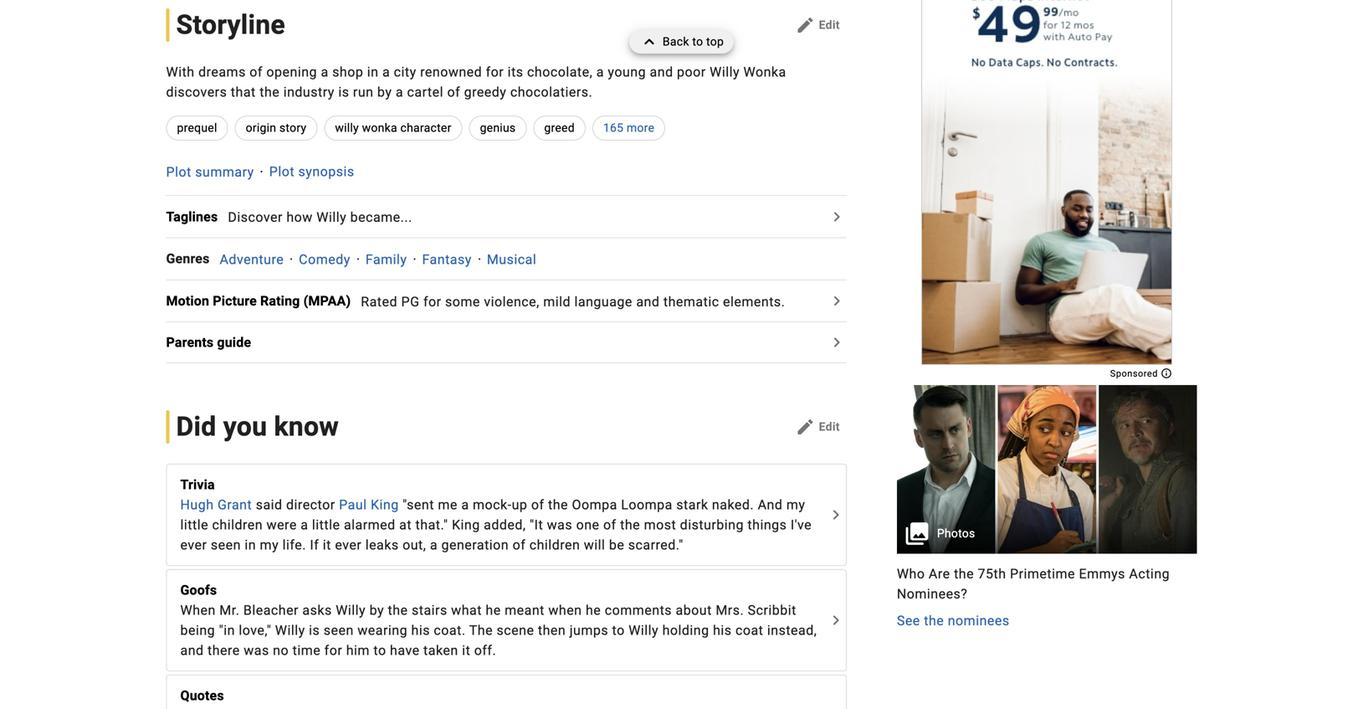 Task type: describe. For each thing, give the bounding box(es) containing it.
quotes
[[180, 688, 224, 704]]

time
[[293, 643, 321, 658]]

0 vertical spatial king
[[371, 497, 399, 513]]

of up be
[[604, 517, 617, 533]]

for inside goofs when mr. bleacher asks willy by the stairs what he meant when he comments about mrs. scribbit being "in love," willy is seen wearing his coat. the scene then jumps to willy holding his coat instead, and there was no time for him to have taken it off.
[[325, 643, 343, 658]]

mrs.
[[716, 602, 744, 618]]

group containing who are the 75th primetime emmys acting nominees?
[[897, 385, 1197, 631]]

violence,
[[484, 293, 540, 309]]

off.
[[474, 643, 497, 658]]

165 more
[[603, 121, 655, 135]]

life.
[[283, 537, 306, 553]]

comedy
[[299, 251, 351, 267]]

photos group
[[897, 385, 1197, 554]]

wearing
[[358, 622, 408, 638]]

know
[[274, 411, 339, 442]]

is inside with dreams of opening a shop in a city renowned for its chocolate, a young and poor willy wonka discovers that the industry is run by a cartel of greedy chocolatiers.
[[338, 84, 349, 100]]

"it
[[530, 517, 543, 533]]

discover how willy became...
[[228, 209, 413, 225]]

a left the "shop" at the top
[[321, 64, 329, 80]]

by inside with dreams of opening a shop in a city renowned for its chocolate, a young and poor willy wonka discovers that the industry is run by a cartel of greedy chocolatiers.
[[377, 84, 392, 100]]

taken
[[424, 643, 459, 658]]

see more image
[[826, 610, 846, 630]]

back to top
[[663, 35, 724, 49]]

be
[[609, 537, 625, 553]]

genius
[[480, 121, 516, 135]]

1 ever from the left
[[180, 537, 207, 553]]

who are the 75th primetime emmys acting nominees? link
[[897, 564, 1197, 604]]

industry
[[284, 84, 335, 100]]

of down renowned
[[447, 84, 461, 100]]

motion picture rating (mpaa)
[[166, 293, 351, 309]]

leaks
[[366, 537, 399, 553]]

see the nominees button
[[897, 611, 1010, 631]]

wonka
[[744, 64, 787, 80]]

of right up
[[531, 497, 545, 513]]

a right the me
[[462, 497, 469, 513]]

emmys
[[1079, 566, 1126, 582]]

shop
[[332, 64, 364, 80]]

a left city
[[383, 64, 390, 80]]

sponsored
[[1111, 368, 1161, 379]]

1 horizontal spatial for
[[424, 293, 442, 309]]

seen inside "sent me a mock-up of the oompa loompa stark naked. and my little children were a little alarmed at that." king added, "it was one of the most disturbing things i've ever seen in my life. if it ever leaks out, a generation of children will be scarred."
[[211, 537, 241, 553]]

was inside goofs when mr. bleacher asks willy by the stairs what he meant when he comments about mrs. scribbit being "in love," willy is seen wearing his coat. the scene then jumps to willy holding his coat instead, and there was no time for him to have taken it off.
[[244, 643, 269, 658]]

in inside with dreams of opening a shop in a city renowned for its chocolate, a young and poor willy wonka discovers that the industry is run by a cartel of greedy chocolatiers.
[[367, 64, 379, 80]]

by inside goofs when mr. bleacher asks willy by the stairs what he meant when he comments about mrs. scribbit being "in love," willy is seen wearing his coat. the scene then jumps to willy holding his coat instead, and there was no time for him to have taken it off.
[[370, 602, 384, 618]]

jumps
[[570, 622, 609, 638]]

its
[[508, 64, 524, 80]]

how
[[287, 209, 313, 225]]

did
[[176, 411, 216, 442]]

1 horizontal spatial to
[[612, 622, 625, 638]]

a left young
[[597, 64, 604, 80]]

prequel button
[[166, 115, 228, 141]]

back
[[663, 35, 690, 49]]

the left oompa
[[548, 497, 568, 513]]

plot synopsis button
[[269, 164, 355, 180]]

plot summary
[[166, 164, 254, 180]]

guide
[[217, 334, 251, 350]]

no
[[273, 643, 289, 658]]

synopsis
[[298, 164, 355, 180]]

seen inside goofs when mr. bleacher asks willy by the stairs what he meant when he comments about mrs. scribbit being "in love," willy is seen wearing his coat. the scene then jumps to willy holding his coat instead, and there was no time for him to have taken it off.
[[324, 622, 354, 638]]

photos link
[[897, 385, 1197, 554]]

mr.
[[220, 602, 240, 618]]

out,
[[403, 537, 426, 553]]

0 horizontal spatial children
[[212, 517, 263, 533]]

dreams
[[198, 64, 246, 80]]

2 he from the left
[[586, 602, 601, 618]]

thematic
[[664, 293, 720, 309]]

cartel
[[407, 84, 444, 100]]

plot synopsis
[[269, 164, 355, 180]]

picture
[[213, 293, 257, 309]]

and inside goofs when mr. bleacher asks willy by the stairs what he meant when he comments about mrs. scribbit being "in love," willy is seen wearing his coat. the scene then jumps to willy holding his coat instead, and there was no time for him to have taken it off.
[[180, 643, 204, 658]]

opening
[[267, 64, 317, 80]]

a right out,
[[430, 537, 438, 553]]

to inside "button"
[[693, 35, 703, 49]]

scribbit
[[748, 602, 797, 618]]

disturbing
[[680, 517, 744, 533]]

chocolatiers.
[[511, 84, 593, 100]]

hugh
[[180, 497, 214, 513]]

greed button
[[534, 115, 586, 141]]

what
[[451, 602, 482, 618]]

"in
[[219, 622, 235, 638]]

asks
[[303, 602, 332, 618]]

hugh grant said director paul king
[[180, 497, 399, 513]]

goofs
[[180, 582, 217, 598]]

1 little from the left
[[180, 517, 209, 533]]

family
[[366, 251, 407, 267]]

musical
[[487, 251, 537, 267]]

holding
[[663, 622, 710, 638]]

with dreams of opening a shop in a city renowned for its chocolate, a young and poor willy wonka discovers that the industry is run by a cartel of greedy chocolatiers.
[[166, 64, 787, 100]]

see
[[897, 613, 921, 629]]

0 horizontal spatial my
[[260, 537, 279, 553]]

said
[[256, 497, 283, 513]]

language
[[575, 293, 633, 309]]

greed
[[544, 121, 575, 135]]

plot for plot summary
[[166, 164, 192, 180]]

things
[[748, 517, 787, 533]]

taglines
[[166, 209, 218, 225]]

did you know
[[176, 411, 339, 442]]

edit image
[[796, 417, 816, 437]]

of down added,
[[513, 537, 526, 553]]

photos
[[937, 527, 976, 540]]

if
[[310, 537, 319, 553]]

at
[[399, 517, 412, 533]]

fantasy
[[422, 251, 472, 267]]

a down city
[[396, 84, 404, 100]]

2 ever from the left
[[335, 537, 362, 553]]

1 his from the left
[[411, 622, 430, 638]]

see the nominees
[[897, 613, 1010, 629]]

mock-
[[473, 497, 512, 513]]

mild
[[543, 293, 571, 309]]

coat.
[[434, 622, 466, 638]]

young
[[608, 64, 646, 80]]

0 vertical spatial my
[[787, 497, 806, 513]]

chocolate,
[[527, 64, 593, 80]]

willy inside with dreams of opening a shop in a city renowned for its chocolate, a young and poor willy wonka discovers that the industry is run by a cartel of greedy chocolatiers.
[[710, 64, 740, 80]]

nominees?
[[897, 586, 968, 602]]

production art image
[[897, 385, 1197, 554]]

the inside with dreams of opening a shop in a city renowned for its chocolate, a young and poor willy wonka discovers that the industry is run by a cartel of greedy chocolatiers.
[[260, 84, 280, 100]]

is inside goofs when mr. bleacher asks willy by the stairs what he meant when he comments about mrs. scribbit being "in love," willy is seen wearing his coat. the scene then jumps to willy holding his coat instead, and there was no time for him to have taken it off.
[[309, 622, 320, 638]]

king inside "sent me a mock-up of the oompa loompa stark naked. and my little children were a little alarmed at that." king added, "it was one of the most disturbing things i've ever seen in my life. if it ever leaks out, a generation of children will be scarred."
[[452, 517, 480, 533]]



Task type: vqa. For each thing, say whether or not it's contained in the screenshot.
'Mr.'
yes



Task type: locate. For each thing, give the bounding box(es) containing it.
most
[[644, 517, 677, 533]]

2 edit from the top
[[819, 420, 840, 434]]

there
[[208, 643, 240, 658]]

parents guide
[[166, 334, 251, 350]]

family button
[[366, 251, 407, 267]]

my
[[787, 497, 806, 513], [260, 537, 279, 553]]

scarred."
[[629, 537, 684, 553]]

certificate: see all image
[[827, 291, 847, 311]]

grant
[[218, 497, 252, 513]]

children down "it
[[530, 537, 580, 553]]

some
[[445, 293, 480, 309]]

1 horizontal spatial it
[[462, 643, 471, 658]]

0 horizontal spatial his
[[411, 622, 430, 638]]

"sent me a mock-up of the oompa loompa stark naked. and my little children were a little alarmed at that." king added, "it was one of the most disturbing things i've ever seen in my life. if it ever leaks out, a generation of children will be scarred."
[[180, 497, 812, 553]]

acting
[[1130, 566, 1170, 582]]

1 vertical spatial edit
[[819, 420, 840, 434]]

2 plot from the left
[[269, 164, 295, 180]]

0 vertical spatial to
[[693, 35, 703, 49]]

the right see
[[924, 613, 944, 629]]

plot for plot synopsis
[[269, 164, 295, 180]]

fantasy button
[[422, 251, 472, 267]]

greedy
[[464, 84, 507, 100]]

meant
[[505, 602, 545, 618]]

in down the grant
[[245, 537, 256, 553]]

2 vertical spatial and
[[180, 643, 204, 658]]

it inside "sent me a mock-up of the oompa loompa stark naked. and my little children were a little alarmed at that." king added, "it was one of the most disturbing things i've ever seen in my life. if it ever leaks out, a generation of children will be scarred."
[[323, 537, 331, 553]]

the right are
[[954, 566, 974, 582]]

willy
[[710, 64, 740, 80], [317, 209, 347, 225], [336, 602, 366, 618], [275, 622, 305, 638], [629, 622, 659, 638]]

165
[[603, 121, 624, 135]]

is left run
[[338, 84, 349, 100]]

1 horizontal spatial his
[[713, 622, 732, 638]]

edit right edit image
[[819, 420, 840, 434]]

with
[[166, 64, 195, 80]]

the inside goofs when mr. bleacher asks willy by the stairs what he meant when he comments about mrs. scribbit being "in love," willy is seen wearing his coat. the scene then jumps to willy holding his coat instead, and there was no time for him to have taken it off.
[[388, 602, 408, 618]]

1 horizontal spatial he
[[586, 602, 601, 618]]

1 vertical spatial was
[[244, 643, 269, 658]]

is
[[338, 84, 349, 100], [309, 622, 320, 638]]

in up run
[[367, 64, 379, 80]]

0 horizontal spatial plot
[[166, 164, 192, 180]]

is down asks
[[309, 622, 320, 638]]

1 vertical spatial for
[[424, 293, 442, 309]]

you
[[223, 411, 267, 442]]

plot down the origin story button
[[269, 164, 295, 180]]

for left its
[[486, 64, 504, 80]]

and
[[650, 64, 674, 80], [636, 293, 660, 309], [180, 643, 204, 658]]

sponsored content section
[[922, 0, 1173, 379]]

children
[[212, 517, 263, 533], [530, 537, 580, 553]]

being
[[180, 622, 215, 638]]

0 horizontal spatial king
[[371, 497, 399, 513]]

i've
[[791, 517, 812, 533]]

1 vertical spatial seen
[[324, 622, 354, 638]]

seen down the grant
[[211, 537, 241, 553]]

and left poor
[[650, 64, 674, 80]]

was right "it
[[547, 517, 573, 533]]

alarmed
[[344, 517, 396, 533]]

2 edit button from the top
[[789, 414, 847, 440]]

story
[[280, 121, 307, 135]]

to
[[693, 35, 703, 49], [612, 622, 625, 638], [374, 643, 386, 658]]

who
[[897, 566, 925, 582]]

0 horizontal spatial seen
[[211, 537, 241, 553]]

1 edit from the top
[[819, 18, 840, 32]]

goofs button
[[180, 580, 824, 600]]

it right if
[[323, 537, 331, 553]]

2 vertical spatial for
[[325, 643, 343, 658]]

in
[[367, 64, 379, 80], [245, 537, 256, 553]]

little
[[180, 517, 209, 533], [312, 517, 340, 533]]

0 horizontal spatial ever
[[180, 537, 207, 553]]

my down the were
[[260, 537, 279, 553]]

1 horizontal spatial king
[[452, 517, 480, 533]]

1 vertical spatial it
[[462, 643, 471, 658]]

1 horizontal spatial little
[[312, 517, 340, 533]]

165 more button
[[593, 115, 666, 141]]

he
[[486, 602, 501, 618], [586, 602, 601, 618]]

0 vertical spatial it
[[323, 537, 331, 553]]

adventure button
[[220, 251, 284, 267]]

for right pg
[[424, 293, 442, 309]]

ever down alarmed
[[335, 537, 362, 553]]

added,
[[484, 517, 526, 533]]

who are the 75th primetime emmys acting nominees?
[[897, 566, 1170, 602]]

0 horizontal spatial for
[[325, 643, 343, 658]]

edit button for did you know
[[789, 414, 847, 440]]

king up alarmed
[[371, 497, 399, 513]]

it inside goofs when mr. bleacher asks willy by the stairs what he meant when he comments about mrs. scribbit being "in love," willy is seen wearing his coat. the scene then jumps to willy holding his coat instead, and there was no time for him to have taken it off.
[[462, 643, 471, 658]]

then
[[538, 622, 566, 638]]

he up the jumps on the bottom left of page
[[586, 602, 601, 618]]

edit right edit icon
[[819, 18, 840, 32]]

willy up no
[[275, 622, 305, 638]]

1 edit button from the top
[[789, 12, 847, 38]]

1 vertical spatial edit button
[[789, 414, 847, 440]]

0 vertical spatial for
[[486, 64, 504, 80]]

to down comments
[[612, 622, 625, 638]]

2 horizontal spatial for
[[486, 64, 504, 80]]

renowned
[[420, 64, 482, 80]]

0 vertical spatial edit
[[819, 18, 840, 32]]

character
[[401, 121, 452, 135]]

for
[[486, 64, 504, 80], [424, 293, 442, 309], [325, 643, 343, 658]]

edit button for storyline
[[789, 12, 847, 38]]

2 his from the left
[[713, 622, 732, 638]]

the up wearing
[[388, 602, 408, 618]]

paul
[[339, 497, 367, 513]]

0 vertical spatial by
[[377, 84, 392, 100]]

genres
[[166, 251, 210, 267]]

run
[[353, 84, 374, 100]]

1 horizontal spatial ever
[[335, 537, 362, 553]]

1 vertical spatial is
[[309, 622, 320, 638]]

parents guide: see all image
[[827, 332, 847, 352]]

the
[[469, 622, 493, 638]]

1 he from the left
[[486, 602, 501, 618]]

in inside "sent me a mock-up of the oompa loompa stark naked. and my little children were a little alarmed at that." king added, "it was one of the most disturbing things i've ever seen in my life. if it ever leaks out, a generation of children will be scarred."
[[245, 537, 256, 553]]

summary
[[195, 164, 254, 180]]

about
[[676, 602, 712, 618]]

see more image
[[826, 505, 846, 525]]

was down love,"
[[244, 643, 269, 658]]

expand less image
[[640, 30, 663, 54]]

(mpaa)
[[304, 293, 351, 309]]

0 horizontal spatial in
[[245, 537, 256, 553]]

and down the being
[[180, 643, 204, 658]]

2 little from the left
[[312, 517, 340, 533]]

0 horizontal spatial is
[[309, 622, 320, 638]]

for left him
[[325, 643, 343, 658]]

1 vertical spatial king
[[452, 517, 480, 533]]

the inside 'button'
[[924, 613, 944, 629]]

0 vertical spatial is
[[338, 84, 349, 100]]

paul king link
[[339, 497, 399, 513]]

back to top button
[[629, 30, 734, 54]]

trivia
[[180, 477, 215, 493]]

1 horizontal spatial in
[[367, 64, 379, 80]]

1 vertical spatial children
[[530, 537, 580, 553]]

will
[[584, 537, 606, 553]]

quotes button
[[180, 686, 824, 706]]

seen up him
[[324, 622, 354, 638]]

love,"
[[239, 622, 272, 638]]

by
[[377, 84, 392, 100], [370, 602, 384, 618]]

1 vertical spatial in
[[245, 537, 256, 553]]

taglines: see all image
[[827, 207, 847, 227]]

he down goofs button
[[486, 602, 501, 618]]

2 horizontal spatial to
[[693, 35, 703, 49]]

was inside "sent me a mock-up of the oompa loompa stark naked. and my little children were a little alarmed at that." king added, "it was one of the most disturbing things i've ever seen in my life. if it ever leaks out, a generation of children will be scarred."
[[547, 517, 573, 533]]

and inside with dreams of opening a shop in a city renowned for its chocolate, a young and poor willy wonka discovers that the industry is run by a cartel of greedy chocolatiers.
[[650, 64, 674, 80]]

1 vertical spatial by
[[370, 602, 384, 618]]

taglines button
[[166, 207, 228, 227]]

his down 'stairs'
[[411, 622, 430, 638]]

more
[[627, 121, 655, 135]]

1 vertical spatial my
[[260, 537, 279, 553]]

0 vertical spatial and
[[650, 64, 674, 80]]

1 horizontal spatial children
[[530, 537, 580, 553]]

when
[[549, 602, 582, 618]]

one
[[576, 517, 600, 533]]

edit for did you know
[[819, 420, 840, 434]]

coat
[[736, 622, 764, 638]]

0 horizontal spatial was
[[244, 643, 269, 658]]

for inside with dreams of opening a shop in a city renowned for its chocolate, a young and poor willy wonka discovers that the industry is run by a cartel of greedy chocolatiers.
[[486, 64, 504, 80]]

bleacher
[[243, 602, 299, 618]]

1 vertical spatial to
[[612, 622, 625, 638]]

oompa
[[572, 497, 618, 513]]

the right that on the left of the page
[[260, 84, 280, 100]]

edit image
[[796, 15, 816, 35]]

0 horizontal spatial little
[[180, 517, 209, 533]]

trivia button
[[180, 475, 824, 495]]

little up if
[[312, 517, 340, 533]]

1 horizontal spatial was
[[547, 517, 573, 533]]

ever down hugh
[[180, 537, 207, 553]]

willy right how at left top
[[317, 209, 347, 225]]

me
[[438, 497, 458, 513]]

1 vertical spatial and
[[636, 293, 660, 309]]

and left 'thematic'
[[636, 293, 660, 309]]

edit button
[[789, 12, 847, 38], [789, 414, 847, 440]]

king up generation at the bottom left
[[452, 517, 480, 533]]

willy down comments
[[629, 622, 659, 638]]

willy right asks
[[336, 602, 366, 618]]

are
[[929, 566, 951, 582]]

group
[[897, 385, 1197, 631]]

of
[[250, 64, 263, 80], [447, 84, 461, 100], [531, 497, 545, 513], [604, 517, 617, 533], [513, 537, 526, 553]]

by up wearing
[[370, 602, 384, 618]]

0 vertical spatial children
[[212, 517, 263, 533]]

seen
[[211, 537, 241, 553], [324, 622, 354, 638]]

goofs when mr. bleacher asks willy by the stairs what he meant when he comments about mrs. scribbit being "in love," willy is seen wearing his coat. the scene then jumps to willy holding his coat instead, and there was no time for him to have taken it off.
[[180, 582, 817, 658]]

a down director
[[301, 517, 308, 533]]

0 horizontal spatial it
[[323, 537, 331, 553]]

pg
[[401, 293, 420, 309]]

0 horizontal spatial to
[[374, 643, 386, 658]]

of up that on the left of the page
[[250, 64, 263, 80]]

0 vertical spatial in
[[367, 64, 379, 80]]

motion
[[166, 293, 209, 309]]

1 horizontal spatial seen
[[324, 622, 354, 638]]

his down mrs.
[[713, 622, 732, 638]]

plot summary button
[[166, 164, 254, 180]]

the up be
[[620, 517, 641, 533]]

by right run
[[377, 84, 392, 100]]

willy down the 'top' on the right top of the page
[[710, 64, 740, 80]]

king
[[371, 497, 399, 513], [452, 517, 480, 533]]

it left off.
[[462, 643, 471, 658]]

generation
[[442, 537, 509, 553]]

0 vertical spatial seen
[[211, 537, 241, 553]]

0 vertical spatial was
[[547, 517, 573, 533]]

0 horizontal spatial he
[[486, 602, 501, 618]]

edit for storyline
[[819, 18, 840, 32]]

plot left "summary"
[[166, 164, 192, 180]]

discover
[[228, 209, 283, 225]]

2 vertical spatial to
[[374, 643, 386, 658]]

the inside the "who are the 75th primetime emmys acting nominees?"
[[954, 566, 974, 582]]

and
[[758, 497, 783, 513]]

my up i've
[[787, 497, 806, 513]]

little down hugh
[[180, 517, 209, 533]]

1 horizontal spatial plot
[[269, 164, 295, 180]]

1 plot from the left
[[166, 164, 192, 180]]

plot
[[166, 164, 192, 180], [269, 164, 295, 180]]

hugh grant link
[[180, 497, 252, 513]]

stark
[[677, 497, 709, 513]]

to left the 'top' on the right top of the page
[[693, 35, 703, 49]]

1 horizontal spatial my
[[787, 497, 806, 513]]

1 horizontal spatial is
[[338, 84, 349, 100]]

0 vertical spatial edit button
[[789, 12, 847, 38]]

children down the grant
[[212, 517, 263, 533]]

to down wearing
[[374, 643, 386, 658]]



